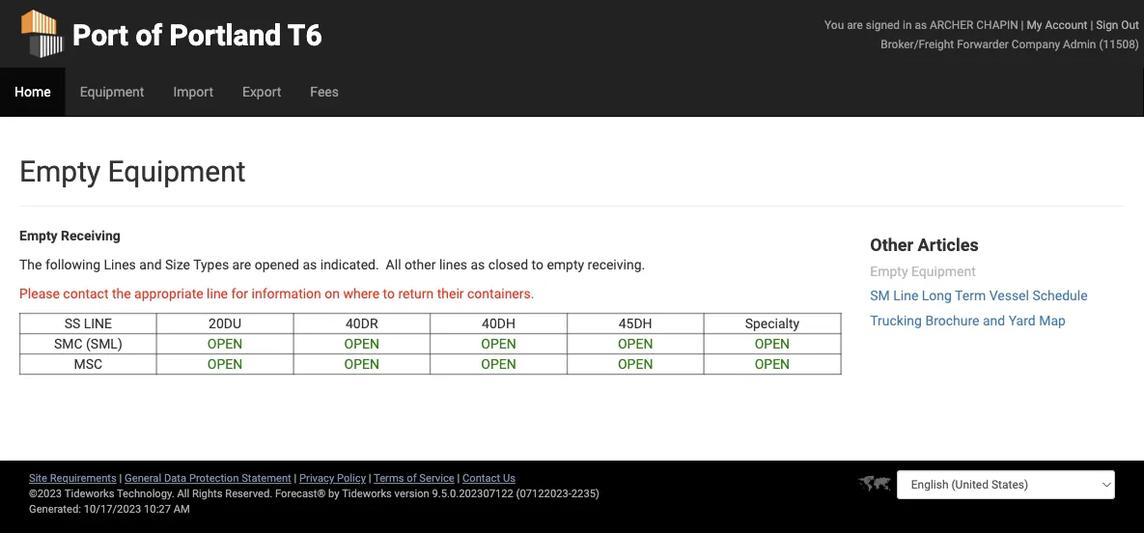 Task type: locate. For each thing, give the bounding box(es) containing it.
port of portland t6 link
[[19, 0, 322, 68]]

0 horizontal spatial to
[[383, 285, 395, 301]]

0 vertical spatial all
[[386, 256, 401, 272]]

trucking
[[870, 312, 922, 328]]

0 vertical spatial to
[[532, 256, 544, 272]]

privacy policy link
[[299, 472, 366, 484]]

msc
[[74, 356, 103, 372]]

40dh
[[482, 315, 516, 331]]

where
[[343, 285, 380, 301]]

1 horizontal spatial all
[[386, 256, 401, 272]]

1 horizontal spatial are
[[847, 18, 863, 31]]

0 vertical spatial are
[[847, 18, 863, 31]]

20du
[[209, 315, 241, 331]]

1 vertical spatial all
[[177, 487, 189, 500]]

other articles empty equipment sm line long term vessel schedule trucking brochure and yard map
[[870, 235, 1088, 328]]

smc
[[54, 336, 83, 351]]

equipment up long
[[912, 263, 976, 279]]

admin
[[1063, 37, 1096, 51]]

tideworks
[[342, 487, 392, 500]]

as
[[915, 18, 927, 31], [303, 256, 317, 272], [471, 256, 485, 272]]

port
[[72, 18, 128, 52]]

empty up sm
[[870, 263, 908, 279]]

you are signed in as archer chapin | my account | sign out broker/freight forwarder company admin (11508)
[[825, 18, 1139, 51]]

term
[[955, 288, 986, 304]]

service
[[419, 472, 455, 484]]

1 vertical spatial are
[[232, 256, 251, 272]]

are up for
[[232, 256, 251, 272]]

are inside the "you are signed in as archer chapin | my account | sign out broker/freight forwarder company admin (11508)"
[[847, 18, 863, 31]]

2 horizontal spatial as
[[915, 18, 927, 31]]

as right in
[[915, 18, 927, 31]]

data
[[164, 472, 186, 484]]

2235)
[[571, 487, 600, 500]]

to left return
[[383, 285, 395, 301]]

0 vertical spatial and
[[139, 256, 162, 272]]

port of portland t6
[[72, 18, 322, 52]]

all up the am
[[177, 487, 189, 500]]

containers.
[[467, 285, 534, 301]]

fees button
[[296, 68, 353, 116]]

empty for empty receiving
[[19, 227, 58, 243]]

as right the opened
[[303, 256, 317, 272]]

other
[[405, 256, 436, 272]]

technology.
[[117, 487, 174, 500]]

of up the version
[[407, 472, 417, 484]]

are
[[847, 18, 863, 31], [232, 256, 251, 272]]

of right port
[[136, 18, 162, 52]]

0 vertical spatial empty
[[19, 154, 101, 188]]

0 horizontal spatial all
[[177, 487, 189, 500]]

and left yard
[[983, 312, 1005, 328]]

1 vertical spatial to
[[383, 285, 395, 301]]

as right lines
[[471, 256, 485, 272]]

export
[[242, 84, 281, 99]]

specialty
[[745, 315, 800, 331]]

1 vertical spatial of
[[407, 472, 417, 484]]

open
[[207, 336, 243, 351], [344, 336, 379, 351], [481, 336, 516, 351], [618, 336, 653, 351], [755, 336, 790, 351], [207, 356, 243, 372], [344, 356, 379, 372], [481, 356, 516, 372], [618, 356, 653, 372], [755, 356, 790, 372]]

for
[[231, 285, 248, 301]]

long
[[922, 288, 952, 304]]

types
[[193, 256, 229, 272]]

2 vertical spatial empty
[[870, 263, 908, 279]]

1 vertical spatial and
[[983, 312, 1005, 328]]

line
[[893, 288, 919, 304]]

equipment down import dropdown button
[[108, 154, 246, 188]]

the
[[112, 285, 131, 301]]

sign out link
[[1096, 18, 1139, 31]]

all
[[386, 256, 401, 272], [177, 487, 189, 500]]

requirements
[[50, 472, 117, 484]]

1 horizontal spatial of
[[407, 472, 417, 484]]

0 vertical spatial equipment
[[80, 84, 144, 99]]

0 vertical spatial of
[[136, 18, 162, 52]]

2 vertical spatial equipment
[[912, 263, 976, 279]]

1 horizontal spatial as
[[471, 256, 485, 272]]

| left sign
[[1091, 18, 1093, 31]]

are right the you
[[847, 18, 863, 31]]

©2023 tideworks
[[29, 487, 114, 500]]

sign
[[1096, 18, 1119, 31]]

am
[[174, 503, 190, 515]]

empty up empty receiving on the top left
[[19, 154, 101, 188]]

vessel
[[989, 288, 1029, 304]]

by
[[328, 487, 339, 500]]

signed
[[866, 18, 900, 31]]

to left empty
[[532, 256, 544, 272]]

empty up the
[[19, 227, 58, 243]]

company
[[1012, 37, 1060, 51]]

to
[[532, 256, 544, 272], [383, 285, 395, 301]]

line
[[84, 315, 112, 331]]

site
[[29, 472, 47, 484]]

0 horizontal spatial of
[[136, 18, 162, 52]]

import
[[173, 84, 213, 99]]

of
[[136, 18, 162, 52], [407, 472, 417, 484]]

(07122023-
[[516, 487, 571, 500]]

contact
[[463, 472, 500, 484]]

terms
[[374, 472, 404, 484]]

1 vertical spatial empty
[[19, 227, 58, 243]]

10:27
[[144, 503, 171, 515]]

statement
[[242, 472, 291, 484]]

my
[[1027, 18, 1042, 31]]

1 horizontal spatial and
[[983, 312, 1005, 328]]

equipment down port
[[80, 84, 144, 99]]

the
[[19, 256, 42, 272]]

of inside site requirements | general data protection statement | privacy policy | terms of service | contact us ©2023 tideworks technology. all rights reserved. forecast® by tideworks version 9.5.0.202307122 (07122023-2235) generated: 10/17/2023 10:27 am
[[407, 472, 417, 484]]

smc (sml)
[[54, 336, 122, 351]]

fees
[[310, 84, 339, 99]]

trucking brochure and yard map link
[[870, 312, 1066, 328]]

on
[[325, 285, 340, 301]]

9.5.0.202307122
[[432, 487, 514, 500]]

you
[[825, 18, 844, 31]]

all left other
[[386, 256, 401, 272]]

and left size
[[139, 256, 162, 272]]



Task type: describe. For each thing, give the bounding box(es) containing it.
home button
[[0, 68, 65, 116]]

my account link
[[1027, 18, 1088, 31]]

receiving
[[61, 227, 121, 243]]

account
[[1045, 18, 1088, 31]]

| left my
[[1021, 18, 1024, 31]]

equipment button
[[65, 68, 159, 116]]

the following lines and size types are opened as indicated.  all other lines as closed to empty receiving.
[[19, 256, 645, 272]]

empty equipment
[[19, 154, 246, 188]]

articles
[[918, 235, 979, 255]]

lines
[[104, 256, 136, 272]]

ss
[[64, 315, 80, 331]]

empty inside other articles empty equipment sm line long term vessel schedule trucking brochure and yard map
[[870, 263, 908, 279]]

site requirements link
[[29, 472, 117, 484]]

as inside the "you are signed in as archer chapin | my account | sign out broker/freight forwarder company admin (11508)"
[[915, 18, 927, 31]]

equipment inside other articles empty equipment sm line long term vessel schedule trucking brochure and yard map
[[912, 263, 976, 279]]

version
[[395, 487, 429, 500]]

portland
[[170, 18, 281, 52]]

archer
[[930, 18, 974, 31]]

chapin
[[977, 18, 1018, 31]]

reserved.
[[225, 487, 273, 500]]

ss line
[[64, 315, 112, 331]]

lines
[[439, 256, 467, 272]]

broker/freight
[[881, 37, 954, 51]]

closed
[[488, 256, 528, 272]]

general data protection statement link
[[125, 472, 291, 484]]

protection
[[189, 472, 239, 484]]

receiving.
[[588, 256, 645, 272]]

sm
[[870, 288, 890, 304]]

| up tideworks
[[369, 472, 371, 484]]

10/17/2023
[[84, 503, 141, 515]]

home
[[14, 84, 51, 99]]

line
[[207, 285, 228, 301]]

1 horizontal spatial to
[[532, 256, 544, 272]]

generated:
[[29, 503, 81, 515]]

appropriate
[[134, 285, 203, 301]]

0 horizontal spatial and
[[139, 256, 162, 272]]

following
[[45, 256, 100, 272]]

40dr
[[346, 315, 378, 331]]

export button
[[228, 68, 296, 116]]

| up 9.5.0.202307122
[[457, 472, 460, 484]]

t6
[[288, 18, 322, 52]]

0 horizontal spatial are
[[232, 256, 251, 272]]

us
[[503, 472, 516, 484]]

(sml)
[[86, 336, 122, 351]]

please
[[19, 285, 60, 301]]

opened
[[255, 256, 299, 272]]

import button
[[159, 68, 228, 116]]

| up forecast®
[[294, 472, 297, 484]]

terms of service link
[[374, 472, 455, 484]]

privacy
[[299, 472, 334, 484]]

site requirements | general data protection statement | privacy policy | terms of service | contact us ©2023 tideworks technology. all rights reserved. forecast® by tideworks version 9.5.0.202307122 (07122023-2235) generated: 10/17/2023 10:27 am
[[29, 472, 600, 515]]

schedule
[[1033, 288, 1088, 304]]

| left general
[[119, 472, 122, 484]]

contact us link
[[463, 472, 516, 484]]

forecast®
[[275, 487, 326, 500]]

0 horizontal spatial as
[[303, 256, 317, 272]]

1 vertical spatial equipment
[[108, 154, 246, 188]]

general
[[125, 472, 161, 484]]

out
[[1121, 18, 1139, 31]]

map
[[1039, 312, 1066, 328]]

please contact the appropriate line for information on where to return their containers.
[[19, 285, 534, 301]]

return
[[398, 285, 434, 301]]

all inside site requirements | general data protection statement | privacy policy | terms of service | contact us ©2023 tideworks technology. all rights reserved. forecast® by tideworks version 9.5.0.202307122 (07122023-2235) generated: 10/17/2023 10:27 am
[[177, 487, 189, 500]]

(11508)
[[1099, 37, 1139, 51]]

contact
[[63, 285, 109, 301]]

empty receiving
[[19, 227, 121, 243]]

45dh
[[619, 315, 652, 331]]

empty
[[547, 256, 584, 272]]

yard
[[1009, 312, 1036, 328]]

equipment inside 'popup button'
[[80, 84, 144, 99]]

empty for empty equipment
[[19, 154, 101, 188]]

sm line long term vessel schedule link
[[870, 288, 1088, 304]]

rights
[[192, 487, 223, 500]]

and inside other articles empty equipment sm line long term vessel schedule trucking brochure and yard map
[[983, 312, 1005, 328]]

other
[[870, 235, 914, 255]]



Task type: vqa. For each thing, say whether or not it's contained in the screenshot.


